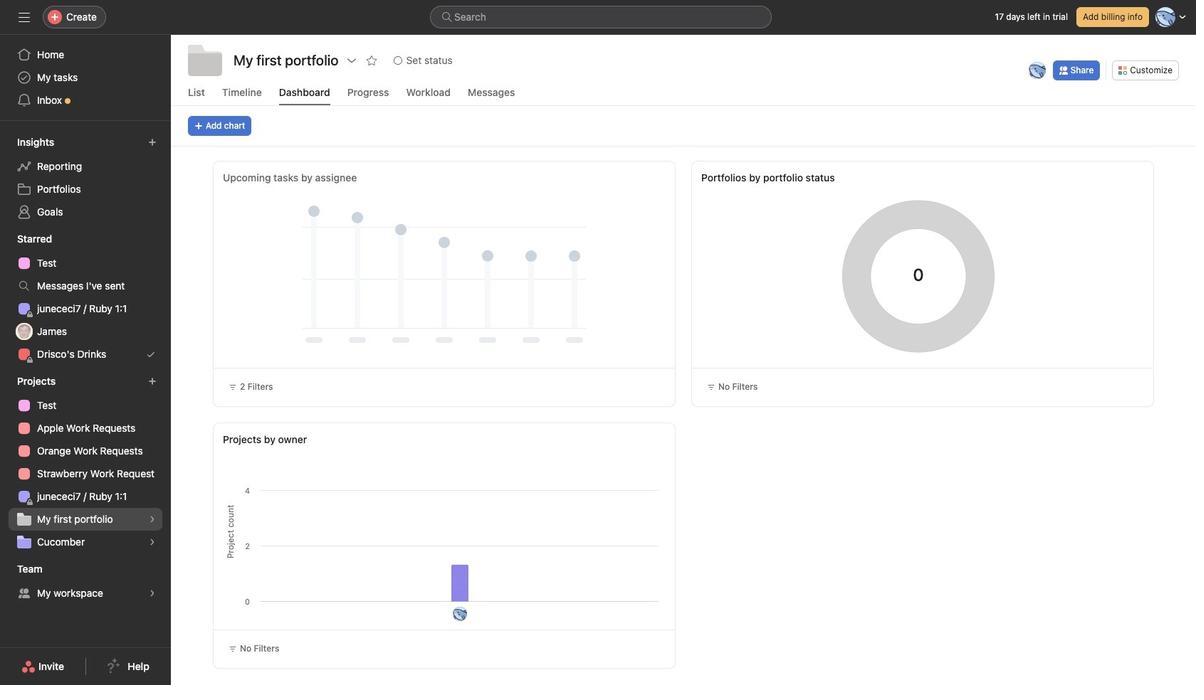 Task type: vqa. For each thing, say whether or not it's contained in the screenshot.
TEAMS element
yes



Task type: locate. For each thing, give the bounding box(es) containing it.
list box
[[430, 6, 772, 28]]

new insights image
[[148, 138, 157, 147]]

new project or portfolio image
[[148, 378, 157, 386]]



Task type: describe. For each thing, give the bounding box(es) containing it.
add to starred image
[[366, 55, 377, 66]]

hide sidebar image
[[19, 11, 30, 23]]

insights element
[[0, 130, 171, 227]]

projects element
[[0, 369, 171, 557]]

global element
[[0, 35, 171, 120]]

starred element
[[0, 227, 171, 369]]

teams element
[[0, 557, 171, 608]]

see details, my first portfolio image
[[148, 516, 157, 524]]

show options image
[[346, 55, 357, 66]]

see details, my workspace image
[[148, 590, 157, 598]]

see details, cucomber image
[[148, 539, 157, 547]]



